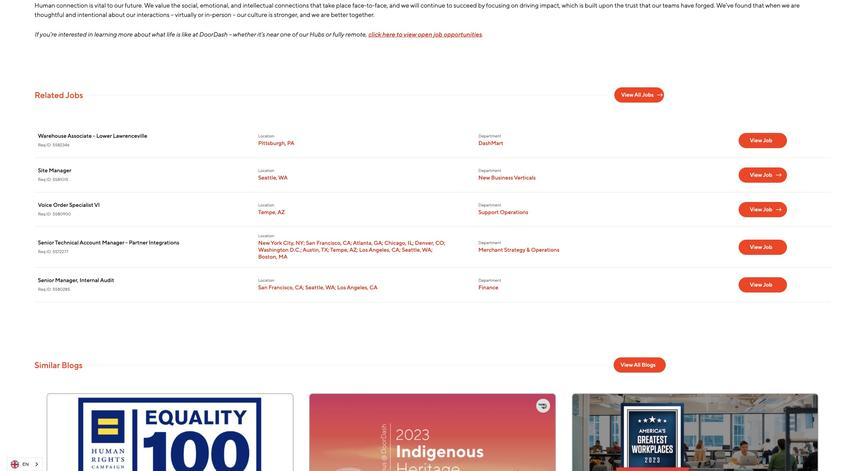 Task type: vqa. For each thing, say whether or not it's contained in the screenshot.


Task type: describe. For each thing, give the bounding box(es) containing it.
boston,
[[258, 254, 278, 260]]

if
[[35, 31, 38, 38]]

senior manager, internal audit req id: 5580285
[[38, 277, 114, 292]]

department dashmart
[[479, 134, 504, 147]]

face-
[[353, 2, 367, 9]]

doordash named one of america's greatest workplaces 2023 image
[[573, 394, 818, 471]]

continue
[[421, 2, 445, 9]]

here
[[382, 31, 395, 38]]

francisco, inside location san francisco, ca; seattle, wa; los angeles, ca
[[269, 284, 294, 291]]

ma
[[279, 254, 288, 260]]

face,
[[375, 2, 388, 9]]

req inside the site manager req id: 5581015
[[38, 177, 46, 182]]

doordash earns equality 100 in the human rights campaign's corporate equality index image
[[47, 394, 293, 471]]

5572277
[[53, 249, 68, 254]]

lower
[[96, 133, 112, 139]]

department new business verticals
[[479, 168, 536, 181]]

department for merchant
[[479, 241, 501, 245]]

impact,
[[540, 2, 561, 9]]

all for related jobs
[[635, 92, 641, 98]]

operations inside department merchant strategy & operations
[[531, 247, 560, 253]]

connections
[[275, 2, 309, 9]]

department for finance
[[479, 278, 501, 283]]

future.
[[125, 2, 143, 9]]

0 vertical spatial ca;
[[343, 240, 352, 246]]

job
[[433, 31, 442, 38]]

2 horizontal spatial to
[[447, 2, 453, 9]]

and down connections
[[300, 11, 311, 18]]

click
[[368, 31, 381, 38]]

new for new york city, ny; san francisco, ca; atlanta, ga; chicago, il; denver, co; washington d.c.; austin, tx; tempe, az; los angeles, ca; seattle, wa; boston, ma
[[258, 240, 270, 246]]

location pittsburgh, pa
[[258, 134, 295, 147]]

- inside the warehouse associate - lower lawrenceville req id: 5582346
[[93, 133, 95, 139]]

manager,
[[55, 277, 78, 284]]

support operations link
[[479, 209, 529, 216]]

&
[[527, 247, 530, 253]]

all for similar blogs
[[634, 362, 641, 368]]

related jobs
[[35, 90, 83, 100]]

list for related jobs
[[35, 123, 831, 302]]

manager inside 'senior technical account manager - partner integrations req id: 5572277'
[[102, 239, 124, 246]]

our left culture
[[237, 11, 246, 18]]

what
[[152, 31, 165, 38]]

id: inside senior manager, internal audit req id: 5580285
[[46, 287, 52, 292]]

hubs
[[310, 31, 324, 38]]

id: inside 'senior technical account manager - partner integrations req id: 5572277'
[[46, 249, 52, 254]]

denver,
[[415, 240, 434, 246]]

in
[[88, 31, 93, 38]]

partner
[[129, 239, 148, 246]]

is left built
[[580, 2, 584, 9]]

is left vital
[[89, 2, 93, 9]]

in-
[[205, 11, 212, 18]]

we
[[144, 2, 154, 9]]

location seattle, wa
[[258, 168, 288, 181]]

intentional
[[77, 11, 107, 18]]

connection
[[56, 2, 88, 9]]

specialist
[[69, 202, 93, 208]]

view job link for business
[[739, 167, 787, 183]]

site
[[38, 167, 48, 174]]

chicago,
[[385, 240, 407, 246]]

req inside the warehouse associate - lower lawrenceville req id: 5582346
[[38, 143, 46, 148]]

click here to view open job opportunities link
[[368, 31, 482, 38]]

internal
[[80, 277, 99, 284]]

life
[[166, 31, 175, 38]]

az
[[278, 209, 285, 216]]

associate
[[68, 133, 92, 139]]

at
[[192, 31, 198, 38]]

job for operations
[[764, 206, 773, 213]]

place
[[336, 2, 351, 9]]

verticals
[[514, 175, 536, 181]]

d.c.;
[[290, 247, 302, 253]]

1 horizontal spatial we
[[401, 2, 409, 9]]

teams
[[663, 2, 680, 9]]

2 the from the left
[[615, 2, 624, 9]]

0 horizontal spatial blogs
[[62, 360, 83, 370]]

2 horizontal spatial –
[[233, 11, 236, 18]]

0 horizontal spatial jobs
[[65, 90, 83, 100]]

5 view job link from the top
[[739, 277, 787, 293]]

austin,
[[303, 247, 320, 253]]

job for business
[[764, 172, 773, 178]]

2 that from the left
[[640, 2, 651, 9]]

interactions
[[137, 11, 170, 18]]

learning
[[94, 31, 117, 38]]

strategy
[[504, 247, 526, 253]]

location for pittsburgh,
[[258, 134, 275, 139]]

wa; inside location new york city, ny; san francisco, ca; atlanta, ga; chicago, il; denver, co; washington d.c.; austin, tx; tempe, az; los angeles, ca; seattle, wa; boston, ma
[[422, 247, 433, 253]]

thoughtful
[[35, 11, 64, 18]]

have
[[681, 2, 695, 9]]

business
[[491, 175, 513, 181]]

id: inside voice order specialist vi req id: 5580900
[[46, 212, 52, 217]]

location san francisco, ca; seattle, wa; los angeles, ca
[[258, 278, 378, 291]]

1 that from the left
[[310, 2, 322, 9]]

5 job from the top
[[764, 281, 773, 288]]

view job for strategy
[[750, 244, 773, 250]]

new business verticals link
[[479, 175, 536, 181]]

francisco, inside location new york city, ny; san francisco, ca; atlanta, ga; chicago, il; denver, co; washington d.c.; austin, tx; tempe, az; los angeles, ca; seattle, wa; boston, ma
[[317, 240, 342, 246]]

senior technical account manager - partner integrations req id: 5572277
[[38, 239, 179, 254]]

trust
[[626, 2, 638, 9]]

vital
[[95, 2, 106, 9]]

department for dashmart
[[479, 134, 501, 139]]

tempe, az link
[[258, 209, 285, 216]]

finance
[[479, 284, 499, 291]]

req inside 'senior technical account manager - partner integrations req id: 5572277'
[[38, 249, 46, 254]]

or inside the human connection is vital to our future. we value the social, emotional, and intellectual connections that take place face-to-face, and we will continue to succeed by focusing on driving impact, which is built upon the trust that our teams have forged. we've found that when we are thoughtful and intentional about our interactions – virtually or in-person – our culture is stronger, and we are better together.
[[198, 11, 204, 18]]

of
[[292, 31, 298, 38]]

virtually
[[175, 11, 197, 18]]

5 view job from the top
[[750, 281, 773, 288]]

similar
[[35, 360, 60, 370]]

view
[[404, 31, 416, 38]]

ny;
[[296, 240, 305, 246]]

senior for senior technical account manager - partner integrations
[[38, 239, 54, 246]]

more
[[118, 31, 133, 38]]

view for dashmart
[[750, 137, 763, 144]]

take
[[323, 2, 335, 9]]

merchant strategy & operations link
[[479, 247, 560, 254]]

job for strategy
[[764, 244, 773, 250]]

view for finance
[[750, 281, 763, 288]]

driving
[[520, 2, 539, 9]]

en link
[[7, 458, 43, 471]]

is right culture
[[269, 11, 273, 18]]

our left teams
[[652, 2, 662, 9]]

tempe, inside location tempe, az
[[258, 209, 277, 216]]

1 horizontal spatial jobs
[[642, 92, 654, 98]]

Language field
[[7, 458, 43, 471]]

az;
[[350, 247, 358, 253]]

stronger,
[[274, 11, 299, 18]]

san inside location san francisco, ca; seattle, wa; los angeles, ca
[[258, 284, 268, 291]]

seattle, inside location san francisco, ca; seattle, wa; los angeles, ca
[[306, 284, 325, 291]]

department finance
[[479, 278, 501, 291]]

atlanta,
[[353, 240, 373, 246]]

view for new business verticals
[[750, 172, 763, 178]]



Task type: locate. For each thing, give the bounding box(es) containing it.
4 department from the top
[[479, 241, 501, 245]]

id: inside the site manager req id: 5581015
[[46, 177, 52, 182]]

req down warehouse
[[38, 143, 46, 148]]

0 vertical spatial list
[[35, 123, 831, 302]]

1 horizontal spatial san
[[306, 240, 315, 246]]

location inside location san francisco, ca; seattle, wa; los angeles, ca
[[258, 278, 275, 283]]

senior for senior manager, internal audit
[[38, 277, 54, 284]]

location for tempe,
[[258, 203, 275, 208]]

1 horizontal spatial francisco,
[[317, 240, 342, 246]]

department merchant strategy & operations
[[479, 241, 560, 253]]

seattle, inside location seattle, wa
[[258, 175, 278, 181]]

3 id: from the top
[[46, 212, 52, 217]]

req inside voice order specialist vi req id: 5580900
[[38, 212, 46, 217]]

to
[[107, 2, 113, 9], [447, 2, 453, 9], [396, 31, 402, 38]]

0 horizontal spatial wa;
[[326, 284, 336, 291]]

about down future.
[[108, 11, 125, 18]]

4 view job link from the top
[[739, 240, 787, 255]]

1 vertical spatial about
[[134, 31, 150, 38]]

location for new
[[258, 234, 275, 238]]

2 location from the top
[[258, 168, 275, 173]]

francisco, down the ma
[[269, 284, 294, 291]]

4 job from the top
[[764, 244, 773, 250]]

1 horizontal spatial new
[[479, 175, 490, 181]]

and up person
[[231, 2, 242, 9]]

vi
[[94, 202, 100, 208]]

are right when
[[792, 2, 800, 9]]

– right person
[[233, 11, 236, 18]]

2 horizontal spatial we
[[782, 2, 790, 9]]

3 view job from the top
[[750, 206, 773, 213]]

id: left 5580285
[[46, 287, 52, 292]]

upon
[[599, 2, 614, 9]]

or left the fully
[[326, 31, 331, 38]]

location for seattle,
[[258, 168, 275, 173]]

about
[[108, 11, 125, 18], [134, 31, 150, 38]]

our
[[114, 2, 124, 9], [652, 2, 662, 9], [126, 11, 136, 18], [237, 11, 246, 18], [299, 31, 308, 38]]

operations inside the department support operations
[[500, 209, 529, 216]]

1 vertical spatial tempe,
[[330, 247, 349, 253]]

location up tempe, az link
[[258, 203, 275, 208]]

senior up 5580285
[[38, 277, 54, 284]]

id: down warehouse
[[46, 143, 52, 148]]

seattle, inside location new york city, ny; san francisco, ca; atlanta, ga; chicago, il; denver, co; washington d.c.; austin, tx; tempe, az; los angeles, ca; seattle, wa; boston, ma
[[402, 247, 421, 253]]

person
[[212, 11, 232, 18]]

id:
[[46, 143, 52, 148], [46, 177, 52, 182], [46, 212, 52, 217], [46, 249, 52, 254], [46, 287, 52, 292]]

we left will
[[401, 2, 409, 9]]

1 horizontal spatial the
[[615, 2, 624, 9]]

location inside location pittsburgh, pa
[[258, 134, 275, 139]]

1 horizontal spatial manager
[[102, 239, 124, 246]]

view job for operations
[[750, 206, 773, 213]]

department up finance
[[479, 278, 501, 283]]

5 location from the top
[[258, 278, 275, 283]]

1 horizontal spatial about
[[134, 31, 150, 38]]

5 req from the top
[[38, 287, 46, 292]]

0 vertical spatial tempe,
[[258, 209, 277, 216]]

view all jobs
[[622, 92, 654, 98]]

wa
[[278, 175, 288, 181]]

and right "face,"
[[390, 2, 400, 9]]

1 vertical spatial operations
[[531, 247, 560, 253]]

4 location from the top
[[258, 234, 275, 238]]

los left ca
[[337, 284, 346, 291]]

1 list from the top
[[35, 123, 831, 302]]

found
[[735, 2, 752, 9]]

0 horizontal spatial ca;
[[295, 284, 304, 291]]

0 horizontal spatial we
[[312, 11, 320, 18]]

location up seattle, wa 'link'
[[258, 168, 275, 173]]

1 vertical spatial senior
[[38, 277, 54, 284]]

manager inside the site manager req id: 5581015
[[49, 167, 71, 174]]

id: down voice
[[46, 212, 52, 217]]

2 vertical spatial ca;
[[295, 284, 304, 291]]

los inside location new york city, ny; san francisco, ca; atlanta, ga; chicago, il; denver, co; washington d.c.; austin, tx; tempe, az; los angeles, ca; seattle, wa; boston, ma
[[359, 247, 368, 253]]

1 vertical spatial new
[[258, 240, 270, 246]]

social,
[[182, 2, 199, 9]]

new for new business verticals
[[479, 175, 490, 181]]

2 id: from the top
[[46, 177, 52, 182]]

value
[[155, 2, 170, 9]]

los
[[359, 247, 368, 253], [337, 284, 346, 291]]

0 vertical spatial are
[[792, 2, 800, 9]]

0 horizontal spatial -
[[93, 133, 95, 139]]

0 horizontal spatial operations
[[500, 209, 529, 216]]

3 view job link from the top
[[739, 202, 787, 217]]

0 vertical spatial francisco,
[[317, 240, 342, 246]]

0 vertical spatial about
[[108, 11, 125, 18]]

san down boston,
[[258, 284, 268, 291]]

to left view
[[396, 31, 402, 38]]

lawrenceville
[[113, 133, 147, 139]]

operations right & at the bottom of page
[[531, 247, 560, 253]]

-
[[93, 133, 95, 139], [126, 239, 128, 246]]

5 department from the top
[[479, 278, 501, 283]]

tempe, inside location new york city, ny; san francisco, ca; atlanta, ga; chicago, il; denver, co; washington d.c.; austin, tx; tempe, az; los angeles, ca; seattle, wa; boston, ma
[[330, 247, 349, 253]]

1 view job link from the top
[[739, 133, 787, 148]]

1 department from the top
[[479, 134, 501, 139]]

2 vertical spatial seattle,
[[306, 284, 325, 291]]

to right vital
[[107, 2, 113, 9]]

1 horizontal spatial are
[[792, 2, 800, 9]]

senior inside 'senior technical account manager - partner integrations req id: 5572277'
[[38, 239, 54, 246]]

1 location from the top
[[258, 134, 275, 139]]

req left 5580285
[[38, 287, 46, 292]]

1 vertical spatial are
[[321, 11, 330, 18]]

– left whether
[[229, 31, 232, 38]]

tempe, right tx;
[[330, 247, 349, 253]]

tempe, left az
[[258, 209, 277, 216]]

view all jobs link
[[615, 87, 665, 103]]

req left the 5572277
[[38, 249, 46, 254]]

manager right account
[[102, 239, 124, 246]]

are down take
[[321, 11, 330, 18]]

department inside department merchant strategy & operations
[[479, 241, 501, 245]]

1 vertical spatial or
[[326, 31, 331, 38]]

0 vertical spatial all
[[635, 92, 641, 98]]

voice
[[38, 202, 52, 208]]

all
[[635, 92, 641, 98], [634, 362, 641, 368]]

1 vertical spatial los
[[337, 284, 346, 291]]

location up york
[[258, 234, 275, 238]]

1 horizontal spatial or
[[326, 31, 331, 38]]

1 horizontal spatial to
[[396, 31, 402, 38]]

1 vertical spatial ca;
[[392, 247, 401, 253]]

view job link for strategy
[[739, 240, 787, 255]]

san
[[306, 240, 315, 246], [258, 284, 268, 291]]

will
[[411, 2, 420, 9]]

built
[[585, 2, 598, 9]]

1 vertical spatial manager
[[102, 239, 124, 246]]

0 horizontal spatial new
[[258, 240, 270, 246]]

id: inside the warehouse associate - lower lawrenceville req id: 5582346
[[46, 143, 52, 148]]

id: down site
[[46, 177, 52, 182]]

location inside location new york city, ny; san francisco, ca; atlanta, ga; chicago, il; denver, co; washington d.c.; austin, tx; tempe, az; los angeles, ca; seattle, wa; boston, ma
[[258, 234, 275, 238]]

2 view job from the top
[[750, 172, 773, 178]]

remote,
[[345, 31, 367, 38]]

1 horizontal spatial operations
[[531, 247, 560, 253]]

- left partner
[[126, 239, 128, 246]]

view all blogs
[[621, 362, 656, 368]]

to left succeed
[[447, 2, 453, 9]]

1 horizontal spatial –
[[229, 31, 232, 38]]

san up austin,
[[306, 240, 315, 246]]

on
[[511, 2, 519, 9]]

senior inside senior manager, internal audit req id: 5580285
[[38, 277, 54, 284]]

ga;
[[374, 240, 383, 246]]

0 vertical spatial new
[[479, 175, 490, 181]]

department up support
[[479, 203, 501, 208]]

emotional,
[[200, 2, 230, 9]]

0 vertical spatial senior
[[38, 239, 54, 246]]

0 horizontal spatial –
[[171, 11, 174, 18]]

location up pittsburgh,
[[258, 134, 275, 139]]

view job for business
[[750, 172, 773, 178]]

0 vertical spatial los
[[359, 247, 368, 253]]

interested
[[58, 31, 86, 38]]

0 horizontal spatial francisco,
[[269, 284, 294, 291]]

pittsburgh,
[[258, 140, 286, 147]]

is right life
[[176, 31, 180, 38]]

1 vertical spatial san
[[258, 284, 268, 291]]

angeles, inside location new york city, ny; san francisco, ca; atlanta, ga; chicago, il; denver, co; washington d.c.; austin, tx; tempe, az; los angeles, ca; seattle, wa; boston, ma
[[369, 247, 391, 253]]

2 req from the top
[[38, 177, 46, 182]]

3 req from the top
[[38, 212, 46, 217]]

we've
[[717, 2, 734, 9]]

0 horizontal spatial to
[[107, 2, 113, 9]]

and
[[231, 2, 242, 9], [390, 2, 400, 9], [66, 11, 76, 18], [300, 11, 311, 18]]

department for new
[[479, 168, 501, 173]]

department inside 'department dashmart'
[[479, 134, 501, 139]]

id: left the 5572277
[[46, 249, 52, 254]]

department up business
[[479, 168, 501, 173]]

view all blogs link
[[614, 358, 666, 373]]

audit
[[100, 277, 114, 284]]

2 horizontal spatial that
[[753, 2, 765, 9]]

1 id: from the top
[[46, 143, 52, 148]]

senior
[[38, 239, 54, 246], [38, 277, 54, 284]]

1 vertical spatial francisco,
[[269, 284, 294, 291]]

succeed
[[454, 2, 477, 9]]

warehouse associate - lower lawrenceville req id: 5582346
[[38, 133, 147, 148]]

list
[[35, 123, 831, 302], [35, 394, 831, 471]]

whether
[[233, 31, 256, 38]]

0 horizontal spatial that
[[310, 2, 322, 9]]

when
[[766, 2, 781, 9]]

0 horizontal spatial the
[[171, 2, 181, 9]]

1 senior from the top
[[38, 239, 54, 246]]

4 view job from the top
[[750, 244, 773, 250]]

york
[[271, 240, 282, 246]]

1 vertical spatial angeles,
[[347, 284, 369, 291]]

2 view job link from the top
[[739, 167, 787, 183]]

2 list from the top
[[35, 394, 831, 471]]

1 horizontal spatial wa;
[[422, 247, 433, 253]]

ca
[[370, 284, 378, 291]]

department for support
[[479, 203, 501, 208]]

blogs
[[62, 360, 83, 370], [642, 362, 656, 368]]

1 req from the top
[[38, 143, 46, 148]]

to-
[[367, 2, 375, 9]]

about inside the human connection is vital to our future. we value the social, emotional, and intellectual connections that take place face-to-face, and we will continue to succeed by focusing on driving impact, which is built upon the trust that our teams have forged. we've found that when we are thoughtful and intentional about our interactions – virtually or in-person – our culture is stronger, and we are better together.
[[108, 11, 125, 18]]

list containing warehouse associate - lower lawrenceville
[[35, 123, 831, 302]]

4 id: from the top
[[46, 249, 52, 254]]

view
[[622, 92, 634, 98], [750, 137, 763, 144], [750, 172, 763, 178], [750, 206, 763, 213], [750, 244, 763, 250], [750, 281, 763, 288], [621, 362, 633, 368]]

2 horizontal spatial ca;
[[392, 247, 401, 253]]

together.
[[349, 11, 375, 18]]

co;
[[436, 240, 446, 246]]

new inside location new york city, ny; san francisco, ca; atlanta, ga; chicago, il; denver, co; washington d.c.; austin, tx; tempe, az; los angeles, ca; seattle, wa; boston, ma
[[258, 240, 270, 246]]

il;
[[408, 240, 414, 246]]

fully
[[333, 31, 344, 38]]

2 job from the top
[[764, 172, 773, 178]]

our right of
[[299, 31, 308, 38]]

the right value
[[171, 2, 181, 9]]

view job link
[[739, 133, 787, 148], [739, 167, 787, 183], [739, 202, 787, 217], [739, 240, 787, 255], [739, 277, 787, 293]]

opportunities
[[444, 31, 482, 38]]

1 horizontal spatial los
[[359, 247, 368, 253]]

2 senior from the top
[[38, 277, 54, 284]]

1 job from the top
[[764, 137, 773, 144]]

0 horizontal spatial angeles,
[[347, 284, 369, 291]]

department inside the department support operations
[[479, 203, 501, 208]]

2 horizontal spatial seattle,
[[402, 247, 421, 253]]

san inside location new york city, ny; san francisco, ca; atlanta, ga; chicago, il; denver, co; washington d.c.; austin, tx; tempe, az; los angeles, ca; seattle, wa; boston, ma
[[306, 240, 315, 246]]

angeles, left ca
[[347, 284, 369, 291]]

0 vertical spatial seattle,
[[258, 175, 278, 181]]

site manager req id: 5581015
[[38, 167, 71, 182]]

location inside location seattle, wa
[[258, 168, 275, 173]]

5 id: from the top
[[46, 287, 52, 292]]

how doordash is celebrating native american heritage month 2023 image
[[310, 394, 556, 471]]

– left virtually
[[171, 11, 174, 18]]

department inside department new business verticals
[[479, 168, 501, 173]]

3 that from the left
[[753, 2, 765, 9]]

2 department from the top
[[479, 168, 501, 173]]

pittsburgh, pa link
[[258, 140, 295, 147]]

1 horizontal spatial ca;
[[343, 240, 352, 246]]

merchant
[[479, 247, 503, 253]]

1 horizontal spatial -
[[126, 239, 128, 246]]

0 vertical spatial san
[[306, 240, 315, 246]]

1 horizontal spatial angeles,
[[369, 247, 391, 253]]

like
[[182, 31, 191, 38]]

0 vertical spatial wa;
[[422, 247, 433, 253]]

0 horizontal spatial los
[[337, 284, 346, 291]]

washington
[[258, 247, 289, 253]]

we right when
[[782, 2, 790, 9]]

3 department from the top
[[479, 203, 501, 208]]

the left trust
[[615, 2, 624, 9]]

location down boston,
[[258, 278, 275, 283]]

our down future.
[[126, 11, 136, 18]]

5580900
[[53, 212, 71, 217]]

department up merchant
[[479, 241, 501, 245]]

forged.
[[696, 2, 716, 9]]

if you're interested in learning more about what life is like at doordash – whether it's near one of our hubs or fully remote, click here to view open job opportunities .
[[35, 31, 483, 38]]

location inside location tempe, az
[[258, 203, 275, 208]]

0 vertical spatial operations
[[500, 209, 529, 216]]

req
[[38, 143, 46, 148], [38, 177, 46, 182], [38, 212, 46, 217], [38, 249, 46, 254], [38, 287, 46, 292]]

manager
[[49, 167, 71, 174], [102, 239, 124, 246]]

francisco,
[[317, 240, 342, 246], [269, 284, 294, 291]]

senior up the 5572277
[[38, 239, 54, 246]]

3 job from the top
[[764, 206, 773, 213]]

related
[[35, 90, 64, 100]]

location new york city, ny; san francisco, ca; atlanta, ga; chicago, il; denver, co; washington d.c.; austin, tx; tempe, az; los angeles, ca; seattle, wa; boston, ma
[[258, 234, 446, 260]]

view for support operations
[[750, 206, 763, 213]]

operations right support
[[500, 209, 529, 216]]

.
[[482, 31, 483, 38]]

wa;
[[422, 247, 433, 253], [326, 284, 336, 291]]

angeles, down ga;
[[369, 247, 391, 253]]

- left the lower
[[93, 133, 95, 139]]

1 horizontal spatial tempe,
[[330, 247, 349, 253]]

–
[[171, 11, 174, 18], [233, 11, 236, 18], [229, 31, 232, 38]]

0 horizontal spatial are
[[321, 11, 330, 18]]

dashmart link
[[479, 140, 504, 147]]

about left the what
[[134, 31, 150, 38]]

similar blogs
[[35, 360, 83, 370]]

we up hubs
[[312, 11, 320, 18]]

0 horizontal spatial san
[[258, 284, 268, 291]]

ca; inside location san francisco, ca; seattle, wa; los angeles, ca
[[295, 284, 304, 291]]

1 horizontal spatial that
[[640, 2, 651, 9]]

5581015
[[53, 177, 68, 182]]

1 the from the left
[[171, 2, 181, 9]]

req down voice
[[38, 212, 46, 217]]

list for similar blogs
[[35, 394, 831, 471]]

angeles, inside location san francisco, ca; seattle, wa; los angeles, ca
[[347, 284, 369, 291]]

1 vertical spatial list
[[35, 394, 831, 471]]

view job link for operations
[[739, 202, 787, 217]]

that right trust
[[640, 2, 651, 9]]

0 vertical spatial -
[[93, 133, 95, 139]]

or left in-
[[198, 11, 204, 18]]

new inside department new business verticals
[[479, 175, 490, 181]]

which
[[562, 2, 578, 9]]

1 vertical spatial seattle,
[[402, 247, 421, 253]]

0 horizontal spatial or
[[198, 11, 204, 18]]

1 vertical spatial -
[[126, 239, 128, 246]]

0 vertical spatial manager
[[49, 167, 71, 174]]

doordash
[[199, 31, 227, 38]]

- inside 'senior technical account manager - partner integrations req id: 5572277'
[[126, 239, 128, 246]]

1 vertical spatial wa;
[[326, 284, 336, 291]]

finance link
[[479, 284, 499, 291]]

1 vertical spatial all
[[634, 362, 641, 368]]

intellectual
[[243, 2, 274, 9]]

that left take
[[310, 2, 322, 9]]

our left future.
[[114, 2, 124, 9]]

los inside location san francisco, ca; seattle, wa; los angeles, ca
[[337, 284, 346, 291]]

new up the washington
[[258, 240, 270, 246]]

english flag image
[[11, 460, 19, 469]]

san francisco, ca; seattle, wa; los angeles, ca link
[[258, 284, 378, 291]]

and down connection
[[66, 11, 76, 18]]

that left when
[[753, 2, 765, 9]]

1 view job from the top
[[750, 137, 773, 144]]

wa; inside location san francisco, ca; seattle, wa; los angeles, ca
[[326, 284, 336, 291]]

0 horizontal spatial seattle,
[[258, 175, 278, 181]]

4 req from the top
[[38, 249, 46, 254]]

los down the atlanta, at left
[[359, 247, 368, 253]]

new
[[479, 175, 490, 181], [258, 240, 270, 246]]

francisco, up tx;
[[317, 240, 342, 246]]

1 horizontal spatial blogs
[[642, 362, 656, 368]]

department
[[479, 134, 501, 139], [479, 168, 501, 173], [479, 203, 501, 208], [479, 241, 501, 245], [479, 278, 501, 283]]

0 horizontal spatial tempe,
[[258, 209, 277, 216]]

0 horizontal spatial manager
[[49, 167, 71, 174]]

ca;
[[343, 240, 352, 246], [392, 247, 401, 253], [295, 284, 304, 291]]

1 horizontal spatial seattle,
[[306, 284, 325, 291]]

new left business
[[479, 175, 490, 181]]

location tempe, az
[[258, 203, 285, 216]]

view for merchant strategy & operations
[[750, 244, 763, 250]]

department up dashmart
[[479, 134, 501, 139]]

0 vertical spatial or
[[198, 11, 204, 18]]

0 vertical spatial angeles,
[[369, 247, 391, 253]]

0 horizontal spatial about
[[108, 11, 125, 18]]

location for san
[[258, 278, 275, 283]]

manager up 5581015 at the left top
[[49, 167, 71, 174]]

req inside senior manager, internal audit req id: 5580285
[[38, 287, 46, 292]]

3 location from the top
[[258, 203, 275, 208]]

pa
[[287, 140, 295, 147]]

req down site
[[38, 177, 46, 182]]



